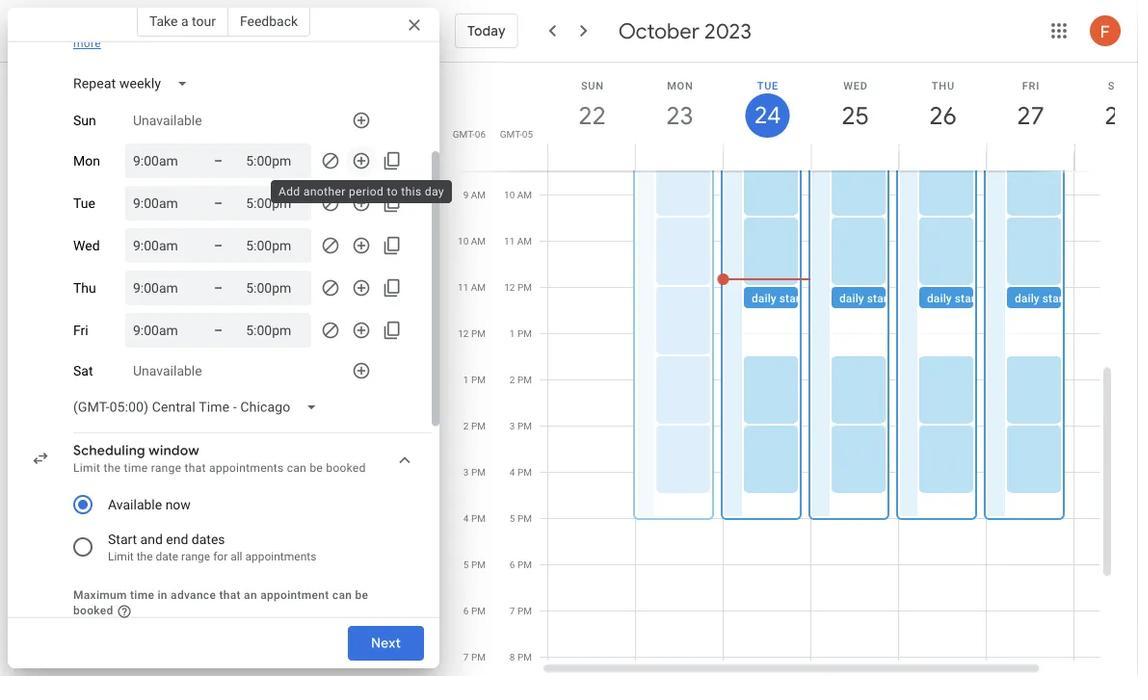 Task type: vqa. For each thing, say whether or not it's contained in the screenshot.
Tue's Tue
yes



Task type: locate. For each thing, give the bounding box(es) containing it.
daily stand-up
[[752, 292, 827, 306], [840, 292, 914, 306], [928, 292, 1002, 306], [1015, 292, 1090, 306]]

0 vertical spatial that
[[185, 462, 206, 475]]

1 vertical spatial booked
[[73, 605, 113, 618]]

4
[[510, 467, 515, 479], [464, 513, 469, 525]]

appointments
[[209, 462, 284, 475], [245, 551, 317, 564]]

the inside scheduling window limit the time range that appointments can be booked
[[104, 462, 121, 475]]

appointments up appointment
[[245, 551, 317, 564]]

1 vertical spatial 3 pm
[[464, 467, 486, 479]]

learn more
[[73, 21, 392, 50]]

limit down start
[[108, 551, 134, 564]]

this
[[402, 185, 422, 199]]

1 horizontal spatial 12 pm
[[505, 282, 532, 294]]

6 pm
[[510, 560, 532, 571], [464, 606, 486, 618]]

1 horizontal spatial wed
[[844, 80, 868, 92]]

0 horizontal spatial thu
[[73, 280, 96, 296]]

26 column header
[[899, 63, 987, 171]]

Start time on Mondays text field
[[133, 149, 191, 173]]

2 unavailable from the top
[[133, 363, 202, 379]]

3 – from the top
[[214, 238, 223, 254]]

pm
[[518, 282, 532, 294], [472, 328, 486, 340], [518, 328, 532, 340], [472, 375, 486, 386], [518, 375, 532, 386], [472, 421, 486, 432], [518, 421, 532, 432], [472, 467, 486, 479], [518, 467, 532, 479], [472, 513, 486, 525], [518, 513, 532, 525], [472, 560, 486, 571], [518, 560, 532, 571], [472, 606, 486, 618], [518, 606, 532, 618], [472, 652, 486, 664], [518, 652, 532, 664]]

1 horizontal spatial 2
[[510, 375, 515, 386]]

that inside scheduling window limit the time range that appointments can be booked
[[185, 462, 206, 475]]

0 vertical spatial 3
[[510, 421, 515, 432]]

0 horizontal spatial 4
[[464, 513, 469, 525]]

for
[[262, 21, 278, 35], [213, 551, 228, 564]]

can inside maximum time in advance that an appointment can be booked
[[333, 589, 352, 603]]

0 horizontal spatial mon
[[73, 153, 100, 169]]

fri for fri
[[73, 323, 88, 339]]

can inside scheduling window limit the time range that appointments can be booked
[[287, 462, 307, 475]]

8 pm
[[510, 652, 532, 664]]

3 daily from the left
[[928, 292, 952, 306]]

time down scheduling
[[124, 462, 148, 475]]

7 pm
[[510, 606, 532, 618], [464, 652, 486, 664]]

3
[[510, 421, 515, 432], [464, 467, 469, 479]]

wed for wed
[[73, 238, 100, 254]]

1 horizontal spatial that
[[219, 589, 241, 603]]

wed left the start time on wednesdays text box
[[73, 238, 100, 254]]

0 horizontal spatial 3
[[464, 467, 469, 479]]

1 horizontal spatial 5 pm
[[510, 513, 532, 525]]

gmt- right 06
[[500, 128, 522, 140]]

feedback
[[240, 13, 298, 29]]

1 horizontal spatial booked
[[326, 462, 366, 475]]

– right the start time on wednesdays text box
[[214, 238, 223, 254]]

gmt-05
[[500, 128, 533, 140]]

1 vertical spatial 12 pm
[[458, 328, 486, 340]]

None field
[[66, 67, 204, 101], [66, 391, 333, 425], [66, 67, 204, 101], [66, 391, 333, 425]]

start
[[108, 532, 137, 548]]

dates
[[192, 532, 225, 548]]

gmt- left the gmt-05
[[453, 128, 475, 140]]

sat right fri 27 at the top
[[1109, 80, 1130, 92]]

7 up "8"
[[510, 606, 515, 618]]

10 am
[[504, 189, 532, 201], [458, 236, 486, 247]]

1 vertical spatial 4 pm
[[464, 513, 486, 525]]

mon
[[667, 80, 694, 92], [73, 153, 100, 169]]

0 horizontal spatial can
[[287, 462, 307, 475]]

0 vertical spatial wed
[[844, 80, 868, 92]]

the
[[104, 462, 121, 475], [137, 551, 153, 564]]

7 pm up 8 pm
[[510, 606, 532, 618]]

23 column header
[[635, 63, 724, 171]]

0 horizontal spatial limit
[[73, 462, 100, 475]]

7 left "8"
[[464, 652, 469, 664]]

1 stand- from the left
[[780, 292, 813, 306]]

1 horizontal spatial for
[[262, 21, 278, 35]]

time
[[124, 462, 148, 475], [130, 589, 154, 603]]

mon inside mon 23
[[667, 80, 694, 92]]

0 vertical spatial limit
[[73, 462, 100, 475]]

1 daily stand-up from the left
[[752, 292, 827, 306]]

2 – from the top
[[214, 195, 223, 211]]

1 horizontal spatial 1 pm
[[510, 328, 532, 340]]

10 right 9 am
[[504, 189, 515, 201]]

1 vertical spatial fri
[[73, 323, 88, 339]]

wed for wed 25
[[844, 80, 868, 92]]

5 – from the top
[[214, 323, 223, 338]]

1 horizontal spatial 11
[[504, 236, 515, 247]]

5 pm
[[510, 513, 532, 525], [464, 560, 486, 571]]

fri up friday, october 27 element
[[1023, 80, 1041, 92]]

1 vertical spatial time
[[130, 589, 154, 603]]

– right start time on thursdays text field
[[214, 280, 223, 296]]

wed up "wednesday, october 25" element
[[844, 80, 868, 92]]

0 horizontal spatial 4 pm
[[464, 513, 486, 525]]

mon left start time on mondays text field
[[73, 153, 100, 169]]

wed inside wed 25
[[844, 80, 868, 92]]

1 vertical spatial 11
[[458, 282, 469, 294]]

mon for mon
[[73, 153, 100, 169]]

0 vertical spatial tue
[[758, 80, 779, 92]]

7
[[510, 606, 515, 618], [464, 652, 469, 664]]

0 vertical spatial 2
[[510, 375, 515, 386]]

0 horizontal spatial 7 pm
[[464, 652, 486, 664]]

0 horizontal spatial 11
[[458, 282, 469, 294]]

7 pm left "8"
[[464, 652, 486, 664]]

1 vertical spatial 1 pm
[[464, 375, 486, 386]]

26
[[929, 100, 956, 132]]

available
[[108, 497, 162, 513]]

10 am down 9 am
[[458, 236, 486, 247]]

gmt- for 05
[[500, 128, 522, 140]]

– right start time on mondays text field
[[214, 153, 223, 169]]

1 horizontal spatial mon
[[667, 80, 694, 92]]

0 horizontal spatial 3 pm
[[464, 467, 486, 479]]

that left 'an'
[[219, 589, 241, 603]]

End time on Thursdays text field
[[246, 277, 304, 300]]

0 vertical spatial 3 pm
[[510, 421, 532, 432]]

sun down more
[[73, 113, 96, 128]]

1 horizontal spatial 3
[[510, 421, 515, 432]]

0 vertical spatial 7
[[510, 606, 515, 618]]

12
[[505, 282, 515, 294], [458, 328, 469, 340]]

2 daily stand-up button from the left
[[832, 288, 950, 309]]

1 – from the top
[[214, 153, 223, 169]]

thu up 'thursday, october 26' element
[[932, 80, 956, 92]]

appointments.
[[281, 21, 359, 35]]

1 vertical spatial 12
[[458, 328, 469, 340]]

sun 22
[[578, 80, 605, 132]]

1 horizontal spatial fri
[[1023, 80, 1041, 92]]

0 vertical spatial the
[[104, 462, 121, 475]]

End time on Tuesdays text field
[[246, 192, 304, 215]]

appointments inside start and end dates limit the date range for all appointments
[[245, 551, 317, 564]]

– for mon
[[214, 153, 223, 169]]

0 horizontal spatial 11 am
[[458, 282, 486, 294]]

1 horizontal spatial can
[[333, 589, 352, 603]]

tuesday, october 24, today element
[[746, 94, 790, 138]]

daily stand-up button
[[744, 288, 862, 309], [832, 288, 950, 309], [920, 288, 1038, 309], [1008, 288, 1125, 309]]

0 horizontal spatial 12
[[458, 328, 469, 340]]

you're
[[126, 21, 158, 35]]

1 horizontal spatial 5
[[510, 513, 515, 525]]

for right available
[[262, 21, 278, 35]]

range down dates
[[181, 551, 210, 564]]

range inside start and end dates limit the date range for all appointments
[[181, 551, 210, 564]]

fri 27
[[1016, 80, 1044, 132]]

2 pm
[[510, 375, 532, 386], [464, 421, 486, 432]]

unavailable
[[133, 113, 202, 128], [133, 363, 202, 379]]

3 daily stand-up button from the left
[[920, 288, 1038, 309]]

fri inside fri 27
[[1023, 80, 1041, 92]]

1 vertical spatial range
[[181, 551, 210, 564]]

1 horizontal spatial 7
[[510, 606, 515, 618]]

4 – from the top
[[214, 280, 223, 296]]

option group
[[66, 484, 397, 569]]

1 horizontal spatial 2 pm
[[510, 375, 532, 386]]

10
[[504, 189, 515, 201], [458, 236, 469, 247]]

1 vertical spatial 7
[[464, 652, 469, 664]]

1 horizontal spatial sun
[[581, 80, 605, 92]]

4 daily stand-up button from the left
[[1008, 288, 1125, 309]]

limit inside scheduling window limit the time range that appointments can be booked
[[73, 462, 100, 475]]

0 vertical spatial 11
[[504, 236, 515, 247]]

gmt-06
[[453, 128, 486, 140]]

mon up monday, october 23 element
[[667, 80, 694, 92]]

range down the window
[[151, 462, 182, 475]]

sat
[[1109, 80, 1130, 92], [73, 363, 93, 379]]

0 horizontal spatial 5
[[464, 560, 469, 571]]

in
[[158, 589, 168, 603]]

Start time on Wednesdays text field
[[133, 234, 191, 257]]

6
[[510, 560, 515, 571], [464, 606, 469, 618]]

– left end time on fridays text box
[[214, 323, 223, 338]]

1 vertical spatial 5 pm
[[464, 560, 486, 571]]

–
[[214, 153, 223, 169], [214, 195, 223, 211], [214, 238, 223, 254], [214, 280, 223, 296], [214, 323, 223, 338]]

4 up from the left
[[1077, 292, 1090, 306]]

1 vertical spatial wed
[[73, 238, 100, 254]]

0 vertical spatial 4 pm
[[510, 467, 532, 479]]

1 vertical spatial limit
[[108, 551, 134, 564]]

monday, october 23 element
[[658, 94, 702, 138]]

1 vertical spatial can
[[333, 589, 352, 603]]

stand-
[[780, 292, 813, 306], [868, 292, 901, 306], [955, 292, 989, 306], [1043, 292, 1077, 306]]

0 horizontal spatial wed
[[73, 238, 100, 254]]

end
[[166, 532, 188, 548]]

1 vertical spatial 6
[[464, 606, 469, 618]]

1 gmt- from the left
[[453, 128, 475, 140]]

1 vertical spatial appointments
[[245, 551, 317, 564]]

take
[[149, 13, 178, 29]]

sun inside sun 22
[[581, 80, 605, 92]]

4 pm
[[510, 467, 532, 479], [464, 513, 486, 525]]

2 up from the left
[[901, 292, 914, 306]]

– for thu
[[214, 280, 223, 296]]

tue left start time on tuesdays text box
[[73, 196, 95, 211]]

0 horizontal spatial fri
[[73, 323, 88, 339]]

for left all
[[213, 551, 228, 564]]

Start time on Fridays text field
[[133, 319, 191, 342]]

1 horizontal spatial gmt-
[[500, 128, 522, 140]]

tue up 24
[[758, 80, 779, 92]]

2 gmt- from the left
[[500, 128, 522, 140]]

0 horizontal spatial 6 pm
[[464, 606, 486, 618]]

booked inside maximum time in advance that an appointment can be booked
[[73, 605, 113, 618]]

unavailable down start time on fridays text field on the left of the page
[[133, 363, 202, 379]]

0 horizontal spatial 10 am
[[458, 236, 486, 247]]

1 unavailable from the top
[[133, 113, 202, 128]]

1 horizontal spatial 6 pm
[[510, 560, 532, 571]]

0 vertical spatial time
[[124, 462, 148, 475]]

1 horizontal spatial sat
[[1109, 80, 1130, 92]]

0 vertical spatial thu
[[932, 80, 956, 92]]

unavailable up start time on mondays text field
[[133, 113, 202, 128]]

regularly
[[161, 21, 208, 35]]

0 horizontal spatial that
[[185, 462, 206, 475]]

0 vertical spatial 7 pm
[[510, 606, 532, 618]]

0 vertical spatial be
[[310, 462, 323, 475]]

be
[[310, 462, 323, 475], [355, 589, 369, 603]]

0 vertical spatial 12
[[505, 282, 515, 294]]

0 horizontal spatial 2
[[464, 421, 469, 432]]

1 vertical spatial that
[[219, 589, 241, 603]]

next button
[[348, 621, 424, 667]]

– left end time on tuesdays text field at the left of page
[[214, 195, 223, 211]]

advance
[[171, 589, 216, 603]]

october 2023
[[619, 17, 752, 44]]

fri
[[1023, 80, 1041, 92], [73, 323, 88, 339]]

that down the window
[[185, 462, 206, 475]]

0 vertical spatial fri
[[1023, 80, 1041, 92]]

0 vertical spatial 5
[[510, 513, 515, 525]]

unavailable for sun
[[133, 113, 202, 128]]

2
[[510, 375, 515, 386], [464, 421, 469, 432]]

11 am
[[504, 236, 532, 247], [458, 282, 486, 294]]

10 down '9'
[[458, 236, 469, 247]]

tue
[[758, 80, 779, 92], [73, 196, 95, 211]]

the down scheduling
[[104, 462, 121, 475]]

sunday, october 22 element
[[570, 94, 615, 138]]

24 column header
[[723, 63, 812, 171]]

range
[[151, 462, 182, 475], [181, 551, 210, 564]]

thu inside thu 26
[[932, 80, 956, 92]]

daily
[[752, 292, 777, 306], [840, 292, 865, 306], [928, 292, 952, 306], [1015, 292, 1040, 306]]

1 vertical spatial for
[[213, 551, 228, 564]]

thu for thu 26
[[932, 80, 956, 92]]

0 vertical spatial sun
[[581, 80, 605, 92]]

limit down scheduling
[[73, 462, 100, 475]]

that
[[185, 462, 206, 475], [219, 589, 241, 603]]

booked inside scheduling window limit the time range that appointments can be booked
[[326, 462, 366, 475]]

appointments up dates
[[209, 462, 284, 475]]

take a tour button
[[137, 6, 228, 37]]

10 am right 9 am
[[504, 189, 532, 201]]

limit
[[73, 462, 100, 475], [108, 551, 134, 564]]

tue for tue
[[73, 196, 95, 211]]

gmt-
[[453, 128, 475, 140], [500, 128, 522, 140]]

1 vertical spatial 10 am
[[458, 236, 486, 247]]

1 horizontal spatial limit
[[108, 551, 134, 564]]

sun for sun
[[73, 113, 96, 128]]

wed
[[844, 80, 868, 92], [73, 238, 100, 254]]

1 vertical spatial be
[[355, 589, 369, 603]]

sat up scheduling
[[73, 363, 93, 379]]

1 vertical spatial unavailable
[[133, 363, 202, 379]]

thursday, october 26 element
[[921, 94, 966, 138]]

thu
[[932, 80, 956, 92], [73, 280, 96, 296]]

time left in
[[130, 589, 154, 603]]

27 column header
[[986, 63, 1075, 171]]

available now
[[108, 497, 191, 513]]

can
[[287, 462, 307, 475], [333, 589, 352, 603]]

thu left start time on thursdays text field
[[73, 280, 96, 296]]

1 horizontal spatial tue
[[758, 80, 779, 92]]

0 horizontal spatial gmt-
[[453, 128, 475, 140]]

the down and
[[137, 551, 153, 564]]

grid
[[447, 63, 1139, 677]]

1 vertical spatial mon
[[73, 153, 100, 169]]

0 horizontal spatial sun
[[73, 113, 96, 128]]

sun up sunday, october 22 "element"
[[581, 80, 605, 92]]

0 vertical spatial can
[[287, 462, 307, 475]]

5
[[510, 513, 515, 525], [464, 560, 469, 571]]

tue inside tue 24
[[758, 80, 779, 92]]

0 vertical spatial 4
[[510, 467, 515, 479]]

1 horizontal spatial 11 am
[[504, 236, 532, 247]]

1 pm
[[510, 328, 532, 340], [464, 375, 486, 386]]

fri left start time on fridays text field on the left of the page
[[73, 323, 88, 339]]



Task type: describe. For each thing, give the bounding box(es) containing it.
start and end dates limit the date range for all appointments
[[108, 532, 317, 564]]

– for fri
[[214, 323, 223, 338]]

window
[[149, 443, 199, 460]]

1 vertical spatial 3
[[464, 467, 469, 479]]

scheduling
[[73, 443, 145, 460]]

learn more link
[[73, 21, 392, 50]]

an
[[244, 589, 257, 603]]

25
[[841, 100, 868, 132]]

period
[[349, 185, 384, 199]]

2 daily from the left
[[840, 292, 865, 306]]

october
[[619, 17, 700, 44]]

for inside start and end dates limit the date range for all appointments
[[213, 551, 228, 564]]

sun for sun 22
[[581, 80, 605, 92]]

1 horizontal spatial 6
[[510, 560, 515, 571]]

wednesday, october 25 element
[[834, 94, 878, 138]]

4 daily from the left
[[1015, 292, 1040, 306]]

unavailable for sat
[[133, 363, 202, 379]]

23
[[665, 100, 693, 132]]

25 column header
[[811, 63, 900, 171]]

time inside maximum time in advance that an appointment can be booked
[[130, 589, 154, 603]]

0 horizontal spatial 12 pm
[[458, 328, 486, 340]]

0 horizontal spatial 2 pm
[[464, 421, 486, 432]]

3 stand- from the left
[[955, 292, 989, 306]]

0 vertical spatial for
[[262, 21, 278, 35]]

1 vertical spatial 6 pm
[[464, 606, 486, 618]]

1 horizontal spatial 4 pm
[[510, 467, 532, 479]]

add another period to this day
[[279, 185, 445, 199]]

fri for fri 27
[[1023, 80, 1041, 92]]

friday, october 27 element
[[1009, 94, 1054, 138]]

End time on Fridays text field
[[246, 319, 304, 342]]

End time on Mondays text field
[[246, 149, 304, 173]]

1 daily stand-up button from the left
[[744, 288, 862, 309]]

thu for thu
[[73, 280, 96, 296]]

06
[[475, 128, 486, 140]]

grid containing 22
[[447, 63, 1139, 677]]

now
[[165, 497, 191, 513]]

thu 26
[[929, 80, 956, 132]]

sat inside column header
[[1109, 80, 1130, 92]]

and
[[140, 532, 163, 548]]

maximum
[[73, 589, 127, 603]]

0 vertical spatial 10
[[504, 189, 515, 201]]

Start time on Tuesdays text field
[[133, 192, 191, 215]]

2 stand- from the left
[[868, 292, 901, 306]]

to
[[387, 185, 398, 199]]

1 up from the left
[[813, 292, 827, 306]]

appointment
[[261, 589, 329, 603]]

1 vertical spatial sat
[[73, 363, 93, 379]]

next
[[371, 635, 401, 653]]

more
[[73, 37, 101, 50]]

0 vertical spatial 11 am
[[504, 236, 532, 247]]

0 vertical spatial 6 pm
[[510, 560, 532, 571]]

take a tour
[[149, 13, 216, 29]]

set when you're regularly available for appointments.
[[73, 21, 359, 35]]

all
[[231, 551, 243, 564]]

2 daily stand-up from the left
[[840, 292, 914, 306]]

appointments inside scheduling window limit the time range that appointments can be booked
[[209, 462, 284, 475]]

sat column header
[[1074, 63, 1139, 171]]

tour
[[192, 13, 216, 29]]

4 stand- from the left
[[1043, 292, 1077, 306]]

2023
[[705, 17, 752, 44]]

05
[[522, 128, 533, 140]]

0 horizontal spatial 1
[[464, 375, 469, 386]]

today
[[468, 22, 506, 40]]

be inside scheduling window limit the time range that appointments can be booked
[[310, 462, 323, 475]]

1 vertical spatial 2
[[464, 421, 469, 432]]

22 column header
[[548, 63, 636, 171]]

1 horizontal spatial 12
[[505, 282, 515, 294]]

0 vertical spatial 1
[[510, 328, 515, 340]]

End time on Wednesdays text field
[[246, 234, 304, 257]]

available
[[211, 21, 259, 35]]

1 horizontal spatial 10 am
[[504, 189, 532, 201]]

0 horizontal spatial 6
[[464, 606, 469, 618]]

mon 23
[[665, 80, 694, 132]]

scheduling window limit the time range that appointments can be booked
[[73, 443, 366, 475]]

0 horizontal spatial 1 pm
[[464, 375, 486, 386]]

9 am
[[463, 189, 486, 201]]

0 vertical spatial 2 pm
[[510, 375, 532, 386]]

gmt- for 06
[[453, 128, 475, 140]]

another
[[304, 185, 346, 199]]

27
[[1016, 100, 1044, 132]]

feedback button
[[228, 6, 311, 37]]

day
[[425, 185, 445, 199]]

learn
[[362, 21, 392, 35]]

set
[[73, 21, 91, 35]]

3 daily stand-up from the left
[[928, 292, 1002, 306]]

8
[[510, 652, 515, 664]]

maximum time in advance that an appointment can be booked
[[73, 589, 369, 618]]

that inside maximum time in advance that an appointment can be booked
[[219, 589, 241, 603]]

3 up from the left
[[989, 292, 1002, 306]]

1 daily from the left
[[752, 292, 777, 306]]

9
[[463, 189, 469, 201]]

date
[[156, 551, 179, 564]]

when
[[94, 21, 123, 35]]

1 horizontal spatial 7 pm
[[510, 606, 532, 618]]

time inside scheduling window limit the time range that appointments can be booked
[[124, 462, 148, 475]]

Start time on Thursdays text field
[[133, 277, 191, 300]]

a
[[181, 13, 189, 29]]

22
[[578, 100, 605, 132]]

– for tue
[[214, 195, 223, 211]]

add
[[279, 185, 301, 199]]

be inside maximum time in advance that an appointment can be booked
[[355, 589, 369, 603]]

range inside scheduling window limit the time range that appointments can be booked
[[151, 462, 182, 475]]

– for wed
[[214, 238, 223, 254]]

mon for mon 23
[[667, 80, 694, 92]]

tue 24
[[754, 80, 780, 131]]

limit inside start and end dates limit the date range for all appointments
[[108, 551, 134, 564]]

tue for tue 24
[[758, 80, 779, 92]]

1 vertical spatial 11 am
[[458, 282, 486, 294]]

0 horizontal spatial 10
[[458, 236, 469, 247]]

0 horizontal spatial 7
[[464, 652, 469, 664]]

1 horizontal spatial 3 pm
[[510, 421, 532, 432]]

0 vertical spatial 5 pm
[[510, 513, 532, 525]]

the inside start and end dates limit the date range for all appointments
[[137, 551, 153, 564]]

option group containing available now
[[66, 484, 397, 569]]

wed 25
[[841, 80, 868, 132]]

4 daily stand-up from the left
[[1015, 292, 1090, 306]]

today button
[[455, 8, 519, 54]]

24
[[754, 100, 780, 131]]



